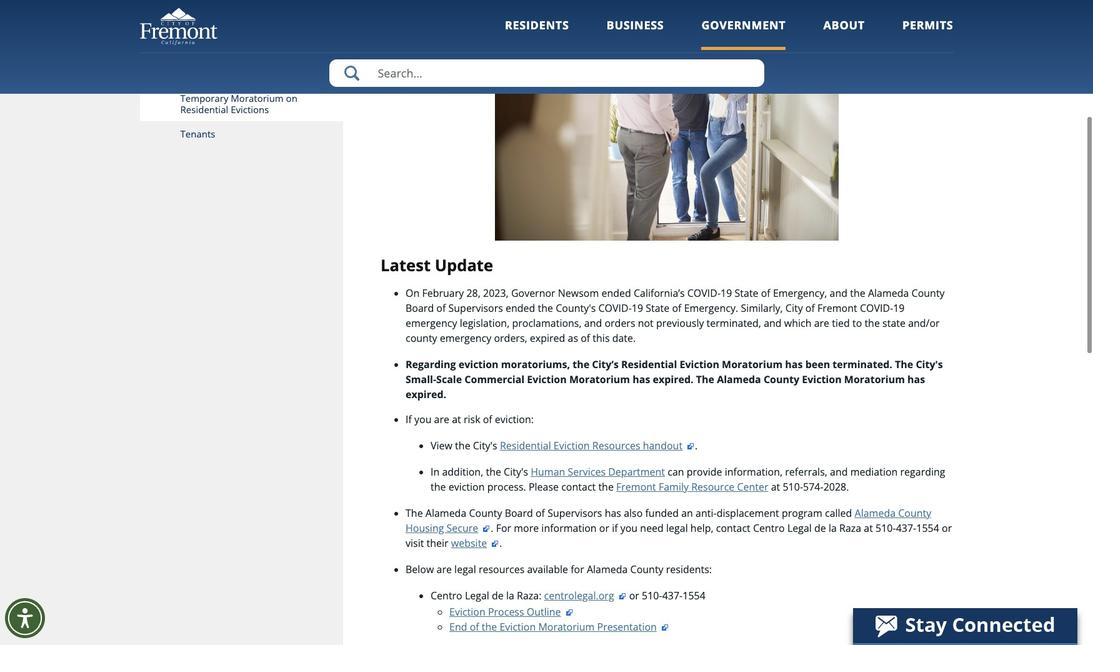 Task type: locate. For each thing, give the bounding box(es) containing it.
2 horizontal spatial residential
[[621, 358, 677, 371]]

1 horizontal spatial supervisors
[[548, 506, 602, 520]]

0 horizontal spatial city's
[[473, 439, 497, 453]]

not
[[638, 316, 654, 330]]

ended down governor
[[506, 301, 535, 315]]

0 vertical spatial centro
[[753, 521, 785, 535]]

de
[[815, 521, 826, 535], [492, 589, 504, 603]]

displacement
[[717, 506, 779, 520]]

legal
[[788, 521, 812, 535], [465, 589, 489, 603]]

are
[[814, 316, 830, 330], [434, 413, 449, 426], [437, 563, 452, 576]]

2 horizontal spatial .
[[695, 439, 698, 453]]

board up more
[[505, 506, 533, 520]]

centro down displacement
[[753, 521, 785, 535]]

county down need
[[630, 563, 664, 576]]

county inside alameda county housing secure
[[898, 506, 932, 520]]

has
[[785, 358, 803, 371], [633, 373, 650, 386], [908, 373, 925, 386], [605, 506, 621, 520]]

1 horizontal spatial city's
[[504, 465, 528, 479]]

supervisors down 28,
[[449, 301, 503, 315]]

contact down displacement
[[716, 521, 751, 535]]

0 vertical spatial expired.
[[653, 373, 694, 386]]

eviction down addition,
[[449, 480, 485, 494]]

resources
[[592, 439, 640, 453]]

contact down the services
[[561, 480, 596, 494]]

contact
[[561, 480, 596, 494], [716, 521, 751, 535]]

ended
[[602, 286, 631, 300], [506, 301, 535, 315]]

510- down "referrals,"
[[783, 480, 803, 494]]

provide
[[687, 465, 722, 479]]

supervisors inside "on february 28, 2023, governor newsom ended california's covid-19 state of emergency, and the alameda county board of supervisors ended the county's covid-19 state of emergency. similarly, city of fremont covid-19 emergency legislation, proclamations, and orders not previously terminated, and which are tied to the state and/or county emergency orders, expired as of this date."
[[449, 301, 503, 315]]

expired
[[530, 331, 565, 345]]

.
[[695, 439, 698, 453], [491, 521, 494, 535], [500, 536, 502, 550]]

alameda
[[868, 286, 909, 300], [717, 373, 761, 386], [426, 506, 467, 520], [855, 506, 896, 520], [587, 563, 628, 576]]

residential inside 'regarding eviction moratoriums, the city's residential eviction moratorium has been terminated. the city's small-scale commercial eviction moratorium has expired. the alameda county eviction moratorium has expired.'
[[621, 358, 677, 371]]

2 horizontal spatial 510-
[[876, 521, 896, 535]]

centro
[[753, 521, 785, 535], [431, 589, 462, 603]]

2 vertical spatial residential
[[500, 439, 551, 453]]

alameda down terminated,
[[717, 373, 761, 386]]

1 horizontal spatial state
[[735, 286, 759, 300]]

orders,
[[494, 331, 527, 345]]

previously
[[656, 316, 704, 330]]

legal up process
[[465, 589, 489, 603]]

on
[[286, 92, 297, 104]]

of right risk
[[483, 413, 492, 426]]

risk
[[464, 413, 480, 426]]

0 horizontal spatial legal
[[455, 563, 476, 576]]

centrolegal.org
[[544, 589, 614, 603]]

1 vertical spatial the
[[696, 373, 715, 386]]

outline
[[527, 605, 561, 619]]

0 horizontal spatial covid-
[[599, 301, 632, 315]]

1 vertical spatial .
[[491, 521, 494, 535]]

view
[[431, 439, 453, 453]]

0 horizontal spatial contact
[[561, 480, 596, 494]]

at left risk
[[452, 413, 461, 426]]

the inside or 510-437-1554 eviction process outline end of the eviction moratorium presentation
[[482, 620, 497, 634]]

for
[[496, 521, 511, 535]]

1 vertical spatial legal
[[465, 589, 489, 603]]

the down previously on the right
[[696, 373, 715, 386]]

0 horizontal spatial .
[[491, 521, 494, 535]]

0 vertical spatial la
[[829, 521, 837, 535]]

510-
[[783, 480, 803, 494], [876, 521, 896, 535], [642, 589, 662, 603]]

expired. down small-
[[406, 388, 446, 401]]

1554 down residents:
[[683, 589, 706, 603]]

eviction up end at the bottom of the page
[[449, 605, 486, 619]]

1 vertical spatial 510-
[[876, 521, 896, 535]]

0 horizontal spatial at
[[452, 413, 461, 426]]

emergency down legislation,
[[440, 331, 492, 345]]

eviction down eviction process outline link
[[500, 620, 536, 634]]

1 vertical spatial board
[[505, 506, 533, 520]]

0 vertical spatial contact
[[561, 480, 596, 494]]

the down human services department link
[[598, 480, 614, 494]]

small-
[[406, 373, 436, 386]]

19 up not
[[632, 301, 643, 315]]

0 vertical spatial supervisors
[[449, 301, 503, 315]]

alameda inside alameda county housing secure
[[855, 506, 896, 520]]

la down the called
[[829, 521, 837, 535]]

county's
[[556, 301, 596, 315]]

1 vertical spatial you
[[621, 521, 638, 535]]

presentation
[[597, 620, 657, 634]]

residential down eviction:
[[500, 439, 551, 453]]

residential for view the city's residential eviction resources handout
[[500, 439, 551, 453]]

0 horizontal spatial expired.
[[406, 388, 446, 401]]

19 up "state"
[[893, 301, 905, 315]]

and inside can provide information, referrals, and mediation regarding the eviction process. please contact the
[[830, 465, 848, 479]]

can
[[668, 465, 684, 479]]

437- right the raza
[[896, 521, 917, 535]]

0 vertical spatial city's
[[916, 358, 943, 371]]

state down california's
[[646, 301, 670, 315]]

28,
[[467, 286, 481, 300]]

0 vertical spatial state
[[735, 286, 759, 300]]

1 horizontal spatial 437-
[[896, 521, 917, 535]]

legal down website at the bottom left of the page
[[455, 563, 476, 576]]

or 510-437-1554 eviction process outline end of the eviction moratorium presentation
[[449, 589, 706, 634]]

resource
[[691, 480, 735, 494]]

at right center
[[771, 480, 780, 494]]

or left if
[[599, 521, 609, 535]]

1 vertical spatial supervisors
[[548, 506, 602, 520]]

1 horizontal spatial or
[[629, 589, 639, 603]]

. down "for"
[[500, 536, 502, 550]]

county up "for"
[[469, 506, 502, 520]]

ended up the orders
[[602, 286, 631, 300]]

has down and/or
[[908, 373, 925, 386]]

residential eviction resources handout link
[[500, 439, 695, 453]]

and
[[830, 286, 848, 300], [584, 316, 602, 330], [764, 316, 782, 330], [830, 465, 848, 479]]

0 horizontal spatial de
[[492, 589, 504, 603]]

0 vertical spatial board
[[406, 301, 434, 315]]

1 vertical spatial residential
[[621, 358, 677, 371]]

. up provide
[[695, 439, 698, 453]]

0 horizontal spatial 19
[[632, 301, 643, 315]]

funded
[[645, 506, 679, 520]]

1 horizontal spatial you
[[621, 521, 638, 535]]

an
[[681, 506, 693, 520]]

1 horizontal spatial centro
[[753, 521, 785, 535]]

moratorium inside temporary moratorium on residential evictions
[[231, 92, 284, 104]]

residential
[[180, 103, 228, 116], [621, 358, 677, 371], [500, 439, 551, 453]]

1 horizontal spatial .
[[500, 536, 502, 550]]

1 horizontal spatial de
[[815, 521, 826, 535]]

1 horizontal spatial legal
[[788, 521, 812, 535]]

0 horizontal spatial residential
[[180, 103, 228, 116]]

are up view
[[434, 413, 449, 426]]

residential up tenants
[[180, 103, 228, 116]]

covid-
[[687, 286, 721, 300], [599, 301, 632, 315], [860, 301, 893, 315]]

1 vertical spatial ended
[[506, 301, 535, 315]]

below are legal resources available for alameda county residents:
[[406, 563, 712, 576]]

are inside "on february 28, 2023, governor newsom ended california's covid-19 state of emergency, and the alameda county board of supervisors ended the county's covid-19 state of emergency. similarly, city of fremont covid-19 emergency legislation, proclamations, and orders not previously terminated, and which are tied to the state and/or county emergency orders, expired as of this date."
[[814, 316, 830, 330]]

state up the similarly, at the right
[[735, 286, 759, 300]]

are left tied
[[814, 316, 830, 330]]

eviction inside can provide information, referrals, and mediation regarding the eviction process. please contact the
[[449, 480, 485, 494]]

visit
[[406, 536, 424, 550]]

stay connected image
[[853, 608, 1076, 643]]

2 horizontal spatial the
[[895, 358, 913, 371]]

centro up end at the bottom of the page
[[431, 589, 462, 603]]

help,
[[691, 521, 714, 535]]

the up housing
[[406, 506, 423, 520]]

residents
[[505, 18, 569, 33]]

referrals,
[[785, 465, 828, 479]]

2 vertical spatial city's
[[504, 465, 528, 479]]

called
[[825, 506, 852, 520]]

february
[[422, 286, 464, 300]]

government
[[702, 18, 786, 33]]

the alameda county board of supervisors has also funded an anti-displacement program called
[[406, 506, 855, 520]]

0 horizontal spatial 437-
[[662, 589, 683, 603]]

alameda up "state"
[[868, 286, 909, 300]]

0 vertical spatial 437-
[[896, 521, 917, 535]]

1 horizontal spatial fremont
[[818, 301, 858, 315]]

2 horizontal spatial covid-
[[860, 301, 893, 315]]

and up this
[[584, 316, 602, 330]]

covid- up the orders
[[599, 301, 632, 315]]

alameda up the secure
[[426, 506, 467, 520]]

city's
[[916, 358, 943, 371], [473, 439, 497, 453], [504, 465, 528, 479]]

you inside . for more information or if you need legal help, contact centro legal de la raza at 510-437-1554 or visit their
[[621, 521, 638, 535]]

1 vertical spatial eviction
[[449, 480, 485, 494]]

county down which
[[764, 373, 800, 386]]

moratoriums,
[[501, 358, 570, 371]]

information
[[542, 521, 597, 535]]

or down regarding
[[942, 521, 952, 535]]

the
[[895, 358, 913, 371], [696, 373, 715, 386], [406, 506, 423, 520]]

the down process
[[482, 620, 497, 634]]

0 vertical spatial at
[[452, 413, 461, 426]]

19 up emergency.
[[721, 286, 732, 300]]

latest
[[381, 255, 431, 277]]

commercial
[[465, 373, 525, 386]]

emergency up county
[[406, 316, 457, 330]]

residential inside temporary moratorium on residential evictions
[[180, 103, 228, 116]]

de down the program
[[815, 521, 826, 535]]

1 vertical spatial la
[[506, 589, 514, 603]]

0 horizontal spatial 1554
[[683, 589, 706, 603]]

fremont inside "on february 28, 2023, governor newsom ended california's covid-19 state of emergency, and the alameda county board of supervisors ended the county's covid-19 state of emergency. similarly, city of fremont covid-19 emergency legislation, proclamations, and orders not previously terminated, and which are tied to the state and/or county emergency orders, expired as of this date."
[[818, 301, 858, 315]]

1 vertical spatial centro
[[431, 589, 462, 603]]

437- inside or 510-437-1554 eviction process outline end of the eviction moratorium presentation
[[662, 589, 683, 603]]

city's up 'process.'
[[504, 465, 528, 479]]

emergency
[[406, 316, 457, 330], [440, 331, 492, 345]]

city's down risk
[[473, 439, 497, 453]]

anti-
[[696, 506, 717, 520]]

moratorium left the on
[[231, 92, 284, 104]]

1 horizontal spatial board
[[505, 506, 533, 520]]

this
[[593, 331, 610, 345]]

legal inside . for more information or if you need legal help, contact centro legal de la raza at 510-437-1554 or visit their
[[666, 521, 688, 535]]

the right to
[[865, 316, 880, 330]]

. left "for"
[[491, 521, 494, 535]]

covid- up emergency.
[[687, 286, 721, 300]]

1 horizontal spatial the
[[696, 373, 715, 386]]

0 vertical spatial de
[[815, 521, 826, 535]]

2 horizontal spatial city's
[[916, 358, 943, 371]]

2 horizontal spatial at
[[864, 521, 873, 535]]

510- inside or 510-437-1554 eviction process outline end of the eviction moratorium presentation
[[642, 589, 662, 603]]

county inside "on february 28, 2023, governor newsom ended california's covid-19 state of emergency, and the alameda county board of supervisors ended the county's covid-19 state of emergency. similarly, city of fremont covid-19 emergency legislation, proclamations, and orders not previously terminated, and which are tied to the state and/or county emergency orders, expired as of this date."
[[912, 286, 945, 300]]

0 vertical spatial are
[[814, 316, 830, 330]]

0 horizontal spatial centro
[[431, 589, 462, 603]]

0 horizontal spatial you
[[414, 413, 432, 426]]

1 horizontal spatial at
[[771, 480, 780, 494]]

can provide information, referrals, and mediation regarding the eviction process. please contact the
[[431, 465, 946, 494]]

handout
[[643, 439, 683, 453]]

510- up "presentation"
[[642, 589, 662, 603]]

similarly,
[[741, 301, 783, 315]]

of right end at the bottom of the page
[[470, 620, 479, 634]]

0 horizontal spatial or
[[599, 521, 609, 535]]

0 horizontal spatial legal
[[465, 589, 489, 603]]

1 vertical spatial 437-
[[662, 589, 683, 603]]

residential down 'date.'
[[621, 358, 677, 371]]

1 horizontal spatial residential
[[500, 439, 551, 453]]

0 vertical spatial residential
[[180, 103, 228, 116]]

residents:
[[666, 563, 712, 576]]

1554 down regarding
[[917, 521, 939, 535]]

covid- up "state"
[[860, 301, 893, 315]]

legal down the program
[[788, 521, 812, 535]]

mediation
[[851, 465, 898, 479]]

1554 inside or 510-437-1554 eviction process outline end of the eviction moratorium presentation
[[683, 589, 706, 603]]

are right the below
[[437, 563, 452, 576]]

0 horizontal spatial the
[[406, 506, 423, 520]]

business link
[[607, 18, 664, 50]]

1 horizontal spatial legal
[[666, 521, 688, 535]]

2 vertical spatial the
[[406, 506, 423, 520]]

been
[[806, 358, 830, 371]]

legal
[[666, 521, 688, 535], [455, 563, 476, 576]]

contact inside can provide information, referrals, and mediation regarding the eviction process. please contact the
[[561, 480, 596, 494]]

1 horizontal spatial ended
[[602, 286, 631, 300]]

2 vertical spatial 510-
[[642, 589, 662, 603]]

fremont up tied
[[818, 301, 858, 315]]

or
[[599, 521, 609, 535], [942, 521, 952, 535], [629, 589, 639, 603]]

0 vertical spatial legal
[[666, 521, 688, 535]]

or up "presentation"
[[629, 589, 639, 603]]

0 vertical spatial eviction
[[459, 358, 499, 371]]

human
[[531, 465, 565, 479]]

510- right the raza
[[876, 521, 896, 535]]

de up process
[[492, 589, 504, 603]]

eviction up commercial
[[459, 358, 499, 371]]

and up 2028.
[[830, 465, 848, 479]]

county up and/or
[[912, 286, 945, 300]]

county down regarding
[[898, 506, 932, 520]]

city's down and/or
[[916, 358, 943, 371]]

state
[[735, 286, 759, 300], [646, 301, 670, 315]]

fremont down department at the bottom
[[616, 480, 656, 494]]

la up eviction process outline link
[[506, 589, 514, 603]]

0 horizontal spatial fremont
[[616, 480, 656, 494]]

1554
[[917, 521, 939, 535], [683, 589, 706, 603]]

on february 28, 2023, governor newsom ended california's covid-19 state of emergency, and the alameda county board of supervisors ended the county's covid-19 state of emergency. similarly, city of fremont covid-19 emergency legislation, proclamations, and orders not previously terminated, and which are tied to the state and/or county emergency orders, expired as of this date.
[[406, 286, 945, 345]]

government link
[[702, 18, 786, 50]]

scale
[[436, 373, 462, 386]]

1 horizontal spatial 1554
[[917, 521, 939, 535]]

alameda county housing secure
[[406, 506, 932, 535]]

legal down an
[[666, 521, 688, 535]]

1 vertical spatial state
[[646, 301, 670, 315]]

has down 'date.'
[[633, 373, 650, 386]]

alameda up the raza
[[855, 506, 896, 520]]

permits link
[[903, 18, 954, 50]]

0 vertical spatial ended
[[602, 286, 631, 300]]

alameda right for
[[587, 563, 628, 576]]

program
[[782, 506, 823, 520]]

0 horizontal spatial ended
[[506, 301, 535, 315]]

0 horizontal spatial supervisors
[[449, 301, 503, 315]]

at right the raza
[[864, 521, 873, 535]]

1 vertical spatial 1554
[[683, 589, 706, 603]]

1 vertical spatial contact
[[716, 521, 751, 535]]

moratorium down outline
[[538, 620, 595, 634]]

0 horizontal spatial 510-
[[642, 589, 662, 603]]



Task type: vqa. For each thing, say whether or not it's contained in the screenshot.
Maps, to the left
no



Task type: describe. For each thing, give the bounding box(es) containing it.
regarding
[[406, 358, 456, 371]]

update
[[435, 255, 493, 277]]

the right view
[[455, 439, 470, 453]]

moratorium down 'terminated.'
[[844, 373, 905, 386]]

housing
[[406, 521, 444, 535]]

0 vertical spatial .
[[695, 439, 698, 453]]

available
[[527, 563, 568, 576]]

1 horizontal spatial covid-
[[687, 286, 721, 300]]

1 vertical spatial expired.
[[406, 388, 446, 401]]

437- inside . for more information or if you need legal help, contact centro legal de la raza at 510-437-1554 or visit their
[[896, 521, 917, 535]]

0 vertical spatial the
[[895, 358, 913, 371]]

city's
[[592, 358, 619, 371]]

at inside . for more information or if you need legal help, contact centro legal de la raza at 510-437-1554 or visit their
[[864, 521, 873, 535]]

website
[[451, 536, 487, 550]]

if you are at risk of eviction:
[[406, 413, 534, 426]]

moratorium inside or 510-437-1554 eviction process outline end of the eviction moratorium presentation
[[538, 620, 595, 634]]

temporary moratorium on residential evictions
[[180, 92, 297, 116]]

family
[[659, 480, 689, 494]]

alameda county housing secure link
[[406, 506, 932, 535]]

website link
[[451, 536, 500, 550]]

tied
[[832, 316, 850, 330]]

of down the february at the top left of the page
[[437, 301, 446, 315]]

of right city
[[806, 301, 815, 315]]

resources
[[479, 563, 525, 576]]

raza:
[[517, 589, 542, 603]]

0 horizontal spatial la
[[506, 589, 514, 603]]

more
[[514, 521, 539, 535]]

. inside . for more information or if you need legal help, contact centro legal de la raza at 510-437-1554 or visit their
[[491, 521, 494, 535]]

2023,
[[483, 286, 509, 300]]

services
[[568, 465, 606, 479]]

tenants
[[180, 128, 215, 140]]

has left the been
[[785, 358, 803, 371]]

of right as
[[581, 331, 590, 345]]

the down in
[[431, 480, 446, 494]]

end
[[449, 620, 467, 634]]

as
[[568, 331, 578, 345]]

1 vertical spatial emergency
[[440, 331, 492, 345]]

process
[[488, 605, 524, 619]]

end of the eviction moratorium presentation link
[[449, 620, 669, 634]]

2 horizontal spatial or
[[942, 521, 952, 535]]

1554 inside . for more information or if you need legal help, contact centro legal de la raza at 510-437-1554 or visit their
[[917, 521, 939, 535]]

county
[[406, 331, 437, 345]]

2028.
[[824, 480, 849, 494]]

of up previously on the right
[[672, 301, 682, 315]]

date.
[[612, 331, 636, 345]]

eviction process outline link
[[449, 605, 574, 619]]

city's inside 'regarding eviction moratoriums, the city's residential eviction moratorium has been terminated. the city's small-scale commercial eviction moratorium has expired. the alameda county eviction moratorium has expired.'
[[916, 358, 943, 371]]

tenants link
[[140, 122, 343, 146]]

county inside 'regarding eviction moratoriums, the city's residential eviction moratorium has been terminated. the city's small-scale commercial eviction moratorium has expired. the alameda county eviction moratorium has expired.'
[[764, 373, 800, 386]]

of up more
[[536, 506, 545, 520]]

eviction up the services
[[554, 439, 590, 453]]

2 vertical spatial are
[[437, 563, 452, 576]]

governor
[[511, 286, 556, 300]]

information,
[[725, 465, 783, 479]]

regarding
[[901, 465, 946, 479]]

also
[[624, 506, 643, 520]]

please
[[529, 480, 559, 494]]

. for more information or if you need legal help, contact centro legal de la raza at 510-437-1554 or visit their
[[406, 521, 952, 550]]

about
[[824, 18, 865, 33]]

2 vertical spatial .
[[500, 536, 502, 550]]

moratorium down city's
[[569, 373, 630, 386]]

board inside "on february 28, 2023, governor newsom ended california's covid-19 state of emergency, and the alameda county board of supervisors ended the county's covid-19 state of emergency. similarly, city of fremont covid-19 emergency legislation, proclamations, and orders not previously terminated, and which are tied to the state and/or county emergency orders, expired as of this date."
[[406, 301, 434, 315]]

centro inside . for more information or if you need legal help, contact centro legal de la raza at 510-437-1554 or visit their
[[753, 521, 785, 535]]

emergency.
[[684, 301, 738, 315]]

0 horizontal spatial state
[[646, 301, 670, 315]]

eviction down previously on the right
[[680, 358, 719, 371]]

city
[[786, 301, 803, 315]]

510- inside . for more information or if you need legal help, contact centro legal de la raza at 510-437-1554 or visit their
[[876, 521, 896, 535]]

latest update
[[381, 255, 493, 277]]

legal inside . for more information or if you need legal help, contact centro legal de la raza at 510-437-1554 or visit their
[[788, 521, 812, 535]]

emergency,
[[773, 286, 827, 300]]

574-
[[803, 480, 824, 494]]

1 vertical spatial de
[[492, 589, 504, 603]]

and down the similarly, at the right
[[764, 316, 782, 330]]

in addition, the city's human services department
[[431, 465, 665, 479]]

of up the similarly, at the right
[[761, 286, 771, 300]]

newsom
[[558, 286, 599, 300]]

california's
[[634, 286, 685, 300]]

eviction:
[[495, 413, 534, 426]]

the up 'process.'
[[486, 465, 501, 479]]

moratorium down terminated,
[[722, 358, 783, 371]]

eviction inside 'regarding eviction moratoriums, the city's residential eviction moratorium has been terminated. the city's small-scale commercial eviction moratorium has expired. the alameda county eviction moratorium has expired.'
[[459, 358, 499, 371]]

0 vertical spatial 510-
[[783, 480, 803, 494]]

alameda inside "on february 28, 2023, governor newsom ended california's covid-19 state of emergency, and the alameda county board of supervisors ended the county's covid-19 state of emergency. similarly, city of fremont covid-19 emergency legislation, proclamations, and orders not previously terminated, and which are tied to the state and/or county emergency orders, expired as of this date."
[[868, 286, 909, 300]]

la inside . for more information or if you need legal help, contact centro legal de la raza at 510-437-1554 or visit their
[[829, 521, 837, 535]]

orders
[[605, 316, 635, 330]]

1 vertical spatial are
[[434, 413, 449, 426]]

eviction down 'moratoriums,' in the bottom of the page
[[527, 373, 567, 386]]

the up to
[[850, 286, 866, 300]]

1 vertical spatial at
[[771, 480, 780, 494]]

fremont family resource center link
[[616, 480, 769, 494]]

2 horizontal spatial 19
[[893, 301, 905, 315]]

residential for temporary moratorium on residential evictions
[[180, 103, 228, 116]]

of inside or 510-437-1554 eviction process outline end of the eviction moratorium presentation
[[470, 620, 479, 634]]

residents link
[[505, 18, 569, 50]]

on
[[406, 286, 420, 300]]

0 vertical spatial emergency
[[406, 316, 457, 330]]

which
[[784, 316, 812, 330]]

below
[[406, 563, 434, 576]]

secure
[[447, 521, 478, 535]]

or inside or 510-437-1554 eviction process outline end of the eviction moratorium presentation
[[629, 589, 639, 603]]

de inside . for more information or if you need legal help, contact centro legal de la raza at 510-437-1554 or visit their
[[815, 521, 826, 535]]

alameda inside 'regarding eviction moratoriums, the city's residential eviction moratorium has been terminated. the city's small-scale commercial eviction moratorium has expired. the alameda county eviction moratorium has expired.'
[[717, 373, 761, 386]]

for
[[571, 563, 584, 576]]

eviction down the been
[[802, 373, 842, 386]]

has up if
[[605, 506, 621, 520]]

the up proclamations,
[[538, 301, 553, 315]]

business
[[607, 18, 664, 33]]

Search text field
[[329, 59, 764, 87]]

raza
[[840, 521, 862, 535]]

terminated.
[[833, 358, 893, 371]]

1 horizontal spatial expired.
[[653, 373, 694, 386]]

proclamations,
[[512, 316, 582, 330]]

centrolegal.org link
[[544, 589, 627, 603]]

1 vertical spatial legal
[[455, 563, 476, 576]]

need
[[640, 521, 664, 535]]

1 horizontal spatial 19
[[721, 286, 732, 300]]

and/or
[[908, 316, 940, 330]]

couple getting handed keys to home image
[[495, 11, 839, 241]]

contact inside . for more information or if you need legal help, contact centro legal de la raza at 510-437-1554 or visit their
[[716, 521, 751, 535]]

regarding eviction moratoriums, the city's residential eviction moratorium has been terminated. the city's small-scale commercial eviction moratorium has expired. the alameda county eviction moratorium has expired.
[[406, 358, 943, 401]]

legislation,
[[460, 316, 510, 330]]

and up tied
[[830, 286, 848, 300]]

centro legal de la raza: centrolegal.org
[[431, 589, 614, 603]]

temporary
[[180, 92, 228, 104]]

their
[[427, 536, 449, 550]]

human services department link
[[531, 465, 665, 479]]

process.
[[487, 480, 526, 494]]

temporary moratorium on residential evictions link
[[140, 86, 343, 122]]

about link
[[824, 18, 865, 50]]

the inside 'regarding eviction moratoriums, the city's residential eviction moratorium has been terminated. the city's small-scale commercial eviction moratorium has expired. the alameda county eviction moratorium has expired.'
[[573, 358, 590, 371]]

state
[[883, 316, 906, 330]]

1 vertical spatial fremont
[[616, 480, 656, 494]]



